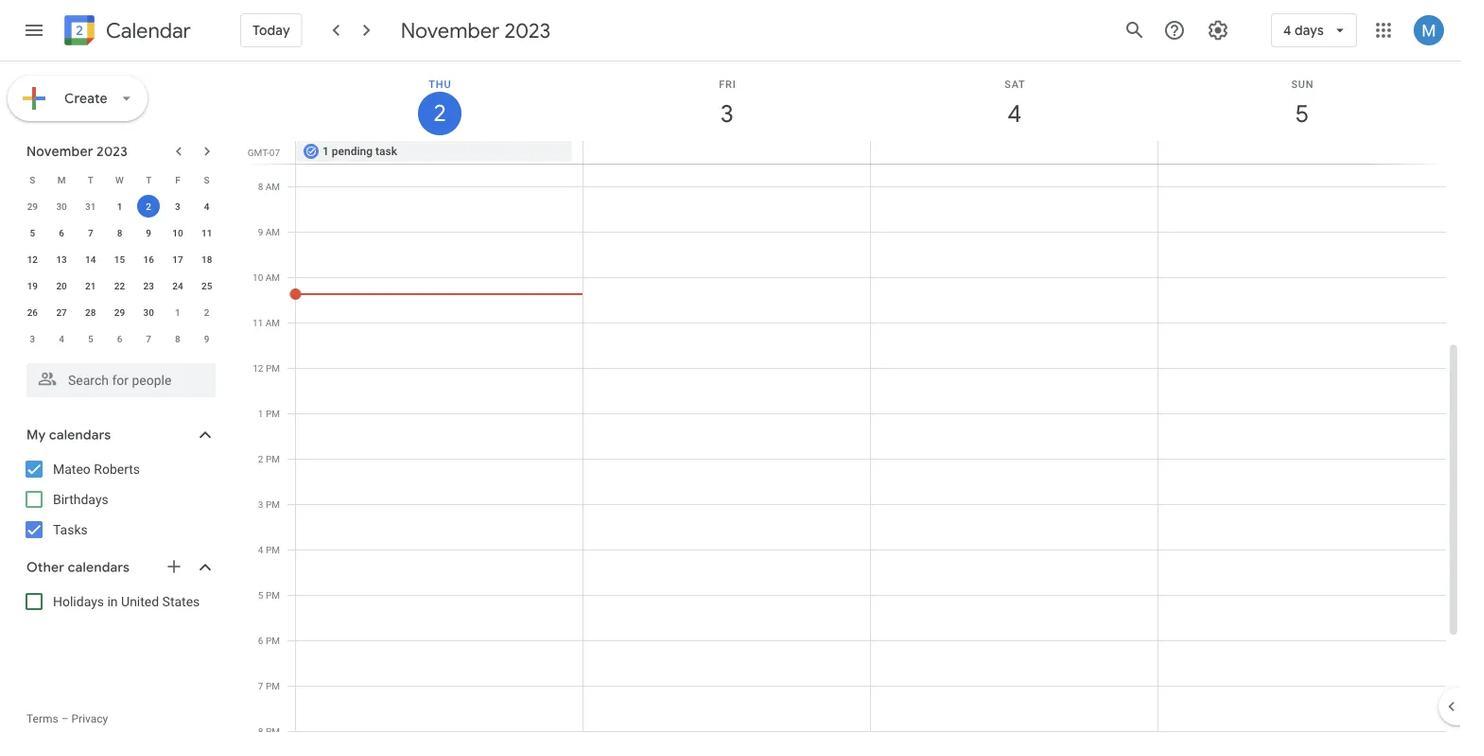 Task type: describe. For each thing, give the bounding box(es) containing it.
29 for the 29 element
[[114, 306, 125, 318]]

–
[[61, 712, 69, 725]]

days
[[1295, 22, 1324, 39]]

grid containing 3
[[242, 61, 1461, 733]]

roberts
[[94, 461, 140, 477]]

5 down 4 pm
[[258, 589, 263, 601]]

0 horizontal spatial november 2023
[[26, 143, 128, 160]]

row containing 29
[[18, 193, 221, 219]]

0 vertical spatial 6
[[59, 227, 64, 238]]

11 for 11 am
[[253, 317, 263, 328]]

20
[[56, 280, 67, 291]]

5 inside sun 5
[[1294, 98, 1308, 129]]

1 vertical spatial november
[[26, 143, 93, 160]]

6 for december 6 element
[[117, 333, 122, 344]]

30 for 30 element
[[143, 306, 154, 318]]

task
[[375, 145, 397, 158]]

18
[[201, 253, 212, 265]]

states
[[162, 594, 200, 609]]

31
[[85, 201, 96, 212]]

pm for 5 pm
[[266, 589, 280, 601]]

7 pm
[[258, 680, 280, 691]]

thu
[[429, 78, 452, 90]]

27
[[56, 306, 67, 318]]

w
[[115, 174, 124, 185]]

gmt-
[[248, 147, 269, 158]]

2 inside thu 2
[[432, 98, 445, 128]]

6 for 6 pm
[[258, 635, 263, 646]]

2 cell
[[134, 193, 163, 219]]

1 horizontal spatial 2023
[[505, 17, 551, 44]]

22 element
[[108, 274, 131, 297]]

25
[[201, 280, 212, 291]]

4 up 11 element
[[204, 201, 209, 212]]

am for 8 am
[[266, 181, 280, 192]]

other
[[26, 559, 64, 576]]

11 am
[[253, 317, 280, 328]]

my
[[26, 427, 46, 444]]

october 31 element
[[79, 195, 102, 218]]

12 pm
[[253, 362, 280, 374]]

2 for 2 pm
[[258, 453, 263, 464]]

fri 3
[[719, 78, 736, 129]]

29 for october 29 element
[[27, 201, 38, 212]]

am for 9 am
[[266, 226, 280, 237]]

create button
[[8, 76, 147, 121]]

sat
[[1005, 78, 1026, 90]]

4 for december 4 "element" on the left of page
[[59, 333, 64, 344]]

9 am
[[258, 226, 280, 237]]

30 element
[[137, 301, 160, 323]]

0 horizontal spatial 9
[[146, 227, 151, 238]]

1 s from the left
[[30, 174, 35, 185]]

1 vertical spatial 2023
[[97, 143, 128, 160]]

17 element
[[166, 248, 189, 271]]

29 element
[[108, 301, 131, 323]]

calendars for other calendars
[[68, 559, 130, 576]]

4 for 4 pm
[[258, 544, 263, 555]]

10 element
[[166, 221, 189, 244]]

17
[[172, 253, 183, 265]]

terms – privacy
[[26, 712, 108, 725]]

2 s from the left
[[204, 174, 210, 185]]

2 for 2, today element
[[146, 201, 151, 212]]

12 element
[[21, 248, 44, 271]]

row containing s
[[18, 166, 221, 193]]

1 down w
[[117, 201, 122, 212]]

23
[[143, 280, 154, 291]]

15
[[114, 253, 125, 265]]

december 7 element
[[137, 327, 160, 350]]

gmt-07
[[248, 147, 280, 158]]

24
[[172, 280, 183, 291]]

8 for december 8 element
[[175, 333, 180, 344]]

2 pm
[[258, 453, 280, 464]]

row containing 5
[[18, 219, 221, 246]]

1 t from the left
[[88, 174, 93, 185]]

pending
[[332, 145, 373, 158]]

9 for 9 am
[[258, 226, 263, 237]]

pm for 7 pm
[[266, 680, 280, 691]]

calendar element
[[61, 11, 191, 53]]

december 9 element
[[195, 327, 218, 350]]

1 pending task button
[[296, 141, 572, 162]]

5 pm
[[258, 589, 280, 601]]

11 element
[[195, 221, 218, 244]]

2 for december 2 'element'
[[204, 306, 209, 318]]

5 down october 29 element
[[30, 227, 35, 238]]

sun 5
[[1291, 78, 1314, 129]]

main drawer image
[[23, 19, 45, 42]]

18 element
[[195, 248, 218, 271]]

terms
[[26, 712, 58, 725]]

am for 11 am
[[266, 317, 280, 328]]

december 4 element
[[50, 327, 73, 350]]

3 up 10 element
[[175, 201, 180, 212]]

sun
[[1291, 78, 1314, 90]]

other calendars
[[26, 559, 130, 576]]

12 for 12
[[27, 253, 38, 265]]

today button
[[240, 8, 302, 53]]

my calendars button
[[4, 420, 235, 450]]

row containing 12
[[18, 246, 221, 272]]

my calendars list
[[4, 454, 235, 545]]

m
[[57, 174, 66, 185]]

calendars for my calendars
[[49, 427, 111, 444]]

united
[[121, 594, 159, 609]]

december 5 element
[[79, 327, 102, 350]]

30 for october 30 element
[[56, 201, 67, 212]]

1 for 1 pm
[[258, 408, 263, 419]]



Task type: locate. For each thing, give the bounding box(es) containing it.
0 horizontal spatial november
[[26, 143, 93, 160]]

07
[[269, 147, 280, 158]]

1 horizontal spatial 8
[[175, 333, 180, 344]]

4 inside "sat 4"
[[1007, 98, 1020, 129]]

1 pm from the top
[[266, 362, 280, 374]]

december 3 element
[[21, 327, 44, 350]]

row up december 6 element
[[18, 299, 221, 325]]

0 vertical spatial 11
[[201, 227, 212, 238]]

4 inside "element"
[[59, 333, 64, 344]]

None search field
[[0, 356, 235, 397]]

13
[[56, 253, 67, 265]]

4 row from the top
[[18, 246, 221, 272]]

8 pm from the top
[[266, 680, 280, 691]]

pm up 1 pm
[[266, 362, 280, 374]]

1 inside button
[[323, 145, 329, 158]]

3 am from the top
[[266, 271, 280, 283]]

row up the 29 element
[[18, 272, 221, 299]]

0 horizontal spatial s
[[30, 174, 35, 185]]

november 2023 up thu
[[401, 17, 551, 44]]

calendars
[[49, 427, 111, 444], [68, 559, 130, 576]]

my calendars
[[26, 427, 111, 444]]

fri
[[719, 78, 736, 90]]

20 element
[[50, 274, 73, 297]]

pm for 4 pm
[[266, 544, 280, 555]]

15 element
[[108, 248, 131, 271]]

10 inside 'row'
[[172, 227, 183, 238]]

2 am from the top
[[266, 226, 280, 237]]

pm for 12 pm
[[266, 362, 280, 374]]

7 for december 7 element
[[146, 333, 151, 344]]

6 pm from the top
[[266, 589, 280, 601]]

am up 12 pm
[[266, 317, 280, 328]]

5 down "28" element
[[88, 333, 93, 344]]

1 horizontal spatial t
[[146, 174, 152, 185]]

16 element
[[137, 248, 160, 271]]

1 horizontal spatial 11
[[253, 317, 263, 328]]

0 vertical spatial 30
[[56, 201, 67, 212]]

december 6 element
[[108, 327, 131, 350]]

november 2023 up m
[[26, 143, 128, 160]]

9
[[258, 226, 263, 237], [146, 227, 151, 238], [204, 333, 209, 344]]

16
[[143, 253, 154, 265]]

2 horizontal spatial 9
[[258, 226, 263, 237]]

0 horizontal spatial 2023
[[97, 143, 128, 160]]

0 horizontal spatial 7
[[88, 227, 93, 238]]

pm up 5 pm
[[266, 544, 280, 555]]

2 vertical spatial 7
[[258, 680, 263, 691]]

birthdays
[[53, 491, 109, 507]]

november 2023 grid
[[18, 166, 221, 352]]

4 days button
[[1271, 8, 1357, 53]]

4 down 27 'element' on the top of page
[[59, 333, 64, 344]]

25 element
[[195, 274, 218, 297]]

19 element
[[21, 274, 44, 297]]

26 element
[[21, 301, 44, 323]]

2 horizontal spatial 6
[[258, 635, 263, 646]]

1 pm
[[258, 408, 280, 419]]

1 vertical spatial 29
[[114, 306, 125, 318]]

6 up 13 element
[[59, 227, 64, 238]]

december 2 element
[[195, 301, 218, 323]]

am
[[266, 181, 280, 192], [266, 226, 280, 237], [266, 271, 280, 283], [266, 317, 280, 328]]

12 down 11 am
[[253, 362, 263, 374]]

0 vertical spatial 7
[[88, 227, 93, 238]]

1 vertical spatial 8
[[117, 227, 122, 238]]

1 for 1 pending task
[[323, 145, 329, 158]]

2 row from the top
[[18, 193, 221, 219]]

holidays in united states
[[53, 594, 200, 609]]

5 pm from the top
[[266, 544, 280, 555]]

0 vertical spatial calendars
[[49, 427, 111, 444]]

10 up 11 am
[[253, 271, 263, 283]]

7 for 7 pm
[[258, 680, 263, 691]]

privacy link
[[71, 712, 108, 725]]

row group containing 29
[[18, 193, 221, 352]]

1 row from the top
[[18, 166, 221, 193]]

30
[[56, 201, 67, 212], [143, 306, 154, 318]]

1 horizontal spatial 7
[[146, 333, 151, 344]]

6 down 5 pm
[[258, 635, 263, 646]]

9 inside grid
[[258, 226, 263, 237]]

row group
[[18, 193, 221, 352]]

s right f
[[204, 174, 210, 185]]

12 inside 'row'
[[27, 253, 38, 265]]

2 link
[[418, 92, 462, 135]]

row down the 29 element
[[18, 325, 221, 352]]

7 row from the top
[[18, 325, 221, 352]]

12 inside grid
[[253, 362, 263, 374]]

1 horizontal spatial november 2023
[[401, 17, 551, 44]]

1 pending task row
[[288, 141, 1461, 164]]

5 link
[[1281, 92, 1324, 135]]

calendar
[[106, 17, 191, 44]]

6
[[59, 227, 64, 238], [117, 333, 122, 344], [258, 635, 263, 646]]

10 am
[[253, 271, 280, 283]]

4 pm from the top
[[266, 498, 280, 510]]

13 element
[[50, 248, 73, 271]]

29 left october 30 element
[[27, 201, 38, 212]]

8 for 8 am
[[258, 181, 263, 192]]

12 up 19
[[27, 253, 38, 265]]

5
[[1294, 98, 1308, 129], [30, 227, 35, 238], [88, 333, 93, 344], [258, 589, 263, 601]]

28
[[85, 306, 96, 318]]

4 down 3 pm
[[258, 544, 263, 555]]

3 pm from the top
[[266, 453, 280, 464]]

2 vertical spatial 6
[[258, 635, 263, 646]]

7
[[88, 227, 93, 238], [146, 333, 151, 344], [258, 680, 263, 691]]

november 2023
[[401, 17, 551, 44], [26, 143, 128, 160]]

6 pm
[[258, 635, 280, 646]]

2, today element
[[137, 195, 160, 218]]

1 horizontal spatial 30
[[143, 306, 154, 318]]

0 vertical spatial november 2023
[[401, 17, 551, 44]]

november
[[401, 17, 500, 44], [26, 143, 93, 160]]

1 down 12 pm
[[258, 408, 263, 419]]

10 up 17
[[172, 227, 183, 238]]

1 horizontal spatial 29
[[114, 306, 125, 318]]

9 up 16 element
[[146, 227, 151, 238]]

3 row from the top
[[18, 219, 221, 246]]

cell
[[583, 141, 871, 164], [871, 141, 1158, 164], [1158, 141, 1445, 164]]

pm down 1 pm
[[266, 453, 280, 464]]

11 for 11
[[201, 227, 212, 238]]

1 am from the top
[[266, 181, 280, 192]]

december 1 element
[[166, 301, 189, 323]]

row up 2, today element
[[18, 166, 221, 193]]

2 horizontal spatial 7
[[258, 680, 263, 691]]

11
[[201, 227, 212, 238], [253, 317, 263, 328]]

1 vertical spatial 10
[[253, 271, 263, 283]]

0 horizontal spatial 12
[[27, 253, 38, 265]]

today
[[253, 22, 290, 39]]

24 element
[[166, 274, 189, 297]]

9 up 10 am
[[258, 226, 263, 237]]

1 horizontal spatial november
[[401, 17, 500, 44]]

14
[[85, 253, 96, 265]]

3 pm
[[258, 498, 280, 510]]

4 pm
[[258, 544, 280, 555]]

4 days
[[1283, 22, 1324, 39]]

0 horizontal spatial 8
[[117, 227, 122, 238]]

calendars inside dropdown button
[[49, 427, 111, 444]]

0 vertical spatial 12
[[27, 253, 38, 265]]

10 for 10 am
[[253, 271, 263, 283]]

tasks
[[53, 522, 88, 537]]

6 inside december 6 element
[[117, 333, 122, 344]]

22
[[114, 280, 125, 291]]

14 element
[[79, 248, 102, 271]]

4 down sat
[[1007, 98, 1020, 129]]

0 vertical spatial 10
[[172, 227, 183, 238]]

3
[[719, 98, 733, 129], [175, 201, 180, 212], [30, 333, 35, 344], [258, 498, 263, 510]]

holidays
[[53, 594, 104, 609]]

1 vertical spatial november 2023
[[26, 143, 128, 160]]

november up thu
[[401, 17, 500, 44]]

cell down 5 link
[[1158, 141, 1445, 164]]

0 vertical spatial 2023
[[505, 17, 551, 44]]

8 down december 1 element
[[175, 333, 180, 344]]

1 horizontal spatial s
[[204, 174, 210, 185]]

21 element
[[79, 274, 102, 297]]

10 inside grid
[[253, 271, 263, 283]]

3 down '26' 'element'
[[30, 333, 35, 344]]

grid
[[242, 61, 1461, 733]]

mateo
[[53, 461, 91, 477]]

0 horizontal spatial 10
[[172, 227, 183, 238]]

0 horizontal spatial 6
[[59, 227, 64, 238]]

am for 10 am
[[266, 271, 280, 283]]

row up 22 element
[[18, 246, 221, 272]]

9 down december 2 'element'
[[204, 333, 209, 344]]

30 down m
[[56, 201, 67, 212]]

other calendars button
[[4, 552, 235, 583]]

6 down the 29 element
[[117, 333, 122, 344]]

7 down 6 pm
[[258, 680, 263, 691]]

pm
[[266, 362, 280, 374], [266, 408, 280, 419], [266, 453, 280, 464], [266, 498, 280, 510], [266, 544, 280, 555], [266, 589, 280, 601], [266, 635, 280, 646], [266, 680, 280, 691]]

3 up 4 pm
[[258, 498, 263, 510]]

1 up december 8 element
[[175, 306, 180, 318]]

7 inside grid
[[258, 680, 263, 691]]

row up 15 element
[[18, 219, 221, 246]]

7 up 14 element
[[88, 227, 93, 238]]

2023
[[505, 17, 551, 44], [97, 143, 128, 160]]

8 am
[[258, 181, 280, 192]]

privacy
[[71, 712, 108, 725]]

pm down 4 pm
[[266, 589, 280, 601]]

3 link
[[706, 92, 749, 135]]

1
[[323, 145, 329, 158], [117, 201, 122, 212], [175, 306, 180, 318], [258, 408, 263, 419]]

9 for 'december 9' element
[[204, 333, 209, 344]]

1 vertical spatial 30
[[143, 306, 154, 318]]

calendars up 'mateo'
[[49, 427, 111, 444]]

11 inside november 2023 grid
[[201, 227, 212, 238]]

am down the 9 am
[[266, 271, 280, 283]]

am down 8 am
[[266, 226, 280, 237]]

in
[[107, 594, 118, 609]]

f
[[175, 174, 180, 185]]

pm down 6 pm
[[266, 680, 280, 691]]

1 pending task
[[323, 145, 397, 158]]

26
[[27, 306, 38, 318]]

t
[[88, 174, 93, 185], [146, 174, 152, 185]]

4
[[1283, 22, 1292, 39], [1007, 98, 1020, 129], [204, 201, 209, 212], [59, 333, 64, 344], [258, 544, 263, 555]]

1 vertical spatial 12
[[253, 362, 263, 374]]

4 am from the top
[[266, 317, 280, 328]]

s up october 29 element
[[30, 174, 35, 185]]

4 link
[[993, 92, 1037, 135]]

8
[[258, 181, 263, 192], [117, 227, 122, 238], [175, 333, 180, 344]]

pm for 6 pm
[[266, 635, 280, 646]]

december 8 element
[[166, 327, 189, 350]]

3 cell from the left
[[1158, 141, 1445, 164]]

7 pm from the top
[[266, 635, 280, 646]]

1 vertical spatial calendars
[[68, 559, 130, 576]]

4 inside dropdown button
[[1283, 22, 1292, 39]]

0 vertical spatial 8
[[258, 181, 263, 192]]

2 t from the left
[[146, 174, 152, 185]]

21
[[85, 280, 96, 291]]

0 horizontal spatial t
[[88, 174, 93, 185]]

row
[[18, 166, 221, 193], [18, 193, 221, 219], [18, 219, 221, 246], [18, 246, 221, 272], [18, 272, 221, 299], [18, 299, 221, 325], [18, 325, 221, 352]]

8 inside grid
[[258, 181, 263, 192]]

30 down the 23
[[143, 306, 154, 318]]

1 for december 1 element
[[175, 306, 180, 318]]

cell down 4 link
[[871, 141, 1158, 164]]

8 up 15 element
[[117, 227, 122, 238]]

november up m
[[26, 143, 93, 160]]

0 horizontal spatial 29
[[27, 201, 38, 212]]

10 for 10
[[172, 227, 183, 238]]

sat 4
[[1005, 78, 1026, 129]]

pm up 2 pm in the left bottom of the page
[[266, 408, 280, 419]]

calendars up in
[[68, 559, 130, 576]]

2 horizontal spatial 8
[[258, 181, 263, 192]]

4 for 4 days
[[1283, 22, 1292, 39]]

29 down 22
[[114, 306, 125, 318]]

29
[[27, 201, 38, 212], [114, 306, 125, 318]]

1 horizontal spatial 12
[[253, 362, 263, 374]]

23 element
[[137, 274, 160, 297]]

0 vertical spatial november
[[401, 17, 500, 44]]

calendars inside dropdown button
[[68, 559, 130, 576]]

am down 07
[[266, 181, 280, 192]]

3 inside fri 3
[[719, 98, 733, 129]]

2 cell from the left
[[871, 141, 1158, 164]]

create
[[64, 90, 108, 107]]

terms link
[[26, 712, 58, 725]]

row containing 3
[[18, 325, 221, 352]]

pm for 1 pm
[[266, 408, 280, 419]]

6 row from the top
[[18, 299, 221, 325]]

19
[[27, 280, 38, 291]]

1 vertical spatial 7
[[146, 333, 151, 344]]

row down w
[[18, 193, 221, 219]]

0 horizontal spatial 30
[[56, 201, 67, 212]]

1 horizontal spatial 10
[[253, 271, 263, 283]]

pm for 3 pm
[[266, 498, 280, 510]]

28 element
[[79, 301, 102, 323]]

2 vertical spatial 8
[[175, 333, 180, 344]]

2 pm from the top
[[266, 408, 280, 419]]

Search for people text field
[[38, 363, 204, 397]]

1 cell from the left
[[583, 141, 871, 164]]

pm for 2 pm
[[266, 453, 280, 464]]

cell down 3 link
[[583, 141, 871, 164]]

4 left 'days'
[[1283, 22, 1292, 39]]

2 inside 'element'
[[204, 306, 209, 318]]

row containing 26
[[18, 299, 221, 325]]

october 29 element
[[21, 195, 44, 218]]

12
[[27, 253, 38, 265], [253, 362, 263, 374]]

6 inside grid
[[258, 635, 263, 646]]

11 up the 18
[[201, 227, 212, 238]]

8 down gmt-
[[258, 181, 263, 192]]

row containing 19
[[18, 272, 221, 299]]

add other calendars image
[[165, 557, 183, 576]]

s
[[30, 174, 35, 185], [204, 174, 210, 185]]

1 horizontal spatial 6
[[117, 333, 122, 344]]

1 horizontal spatial 9
[[204, 333, 209, 344]]

12 for 12 pm
[[253, 362, 263, 374]]

settings menu image
[[1207, 19, 1229, 42]]

5 row from the top
[[18, 272, 221, 299]]

11 inside grid
[[253, 317, 263, 328]]

7 down 30 element
[[146, 333, 151, 344]]

11 down 10 am
[[253, 317, 263, 328]]

mateo roberts
[[53, 461, 140, 477]]

t up october 31 element
[[88, 174, 93, 185]]

thu 2
[[429, 78, 452, 128]]

2 inside cell
[[146, 201, 151, 212]]

0 horizontal spatial 11
[[201, 227, 212, 238]]

0 vertical spatial 29
[[27, 201, 38, 212]]

3 down fri
[[719, 98, 733, 129]]

t up 2 cell
[[146, 174, 152, 185]]

1 vertical spatial 6
[[117, 333, 122, 344]]

october 30 element
[[50, 195, 73, 218]]

pm up 4 pm
[[266, 498, 280, 510]]

pm up 7 pm
[[266, 635, 280, 646]]

1 vertical spatial 11
[[253, 317, 263, 328]]

1 left pending at the top of the page
[[323, 145, 329, 158]]

calendar heading
[[102, 17, 191, 44]]

5 down sun
[[1294, 98, 1308, 129]]

27 element
[[50, 301, 73, 323]]



Task type: vqa. For each thing, say whether or not it's contained in the screenshot.


